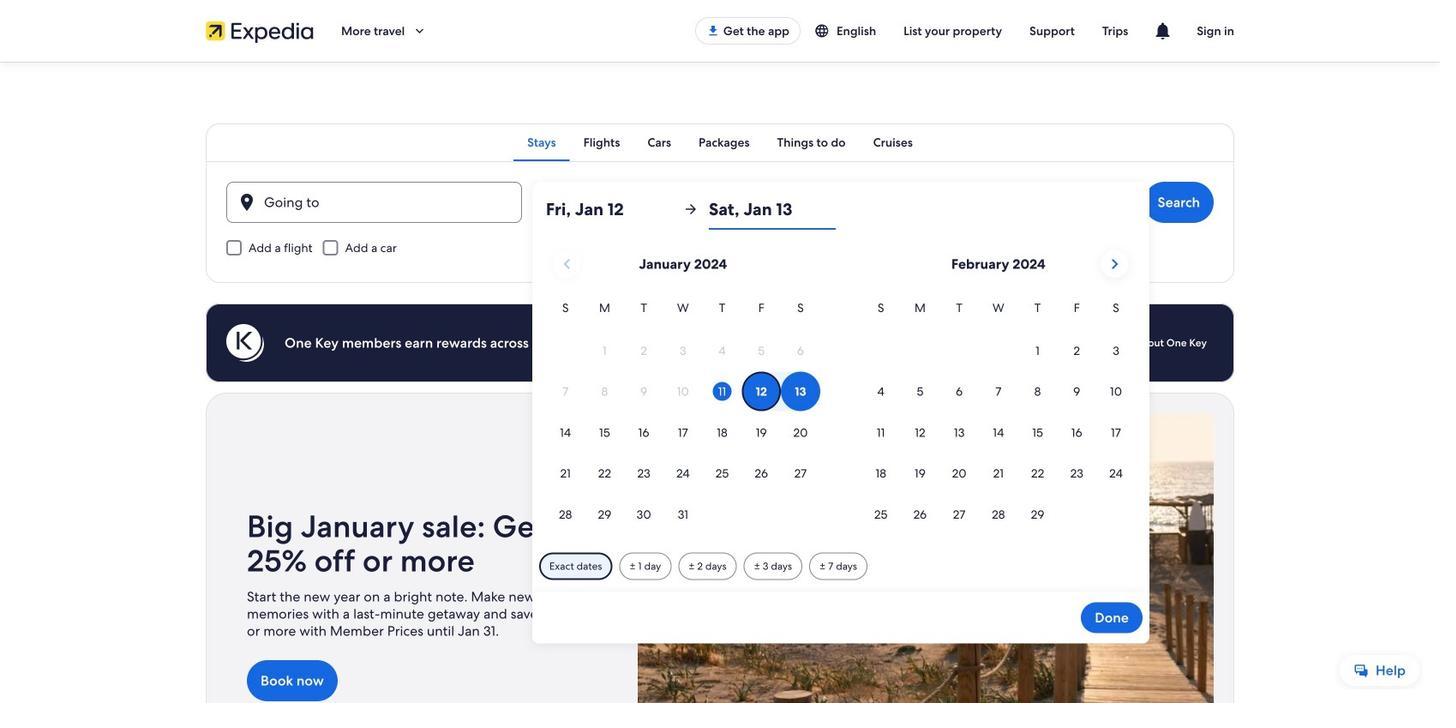 Task type: locate. For each thing, give the bounding box(es) containing it.
next month image
[[1105, 254, 1125, 274]]

application
[[546, 244, 1136, 536]]

previous month image
[[557, 254, 577, 274]]

more travel image
[[412, 23, 427, 39]]

tab list
[[206, 123, 1235, 161]]

small image
[[815, 23, 837, 39]]

main content
[[0, 62, 1441, 703]]

download the app button image
[[706, 24, 720, 38]]



Task type: describe. For each thing, give the bounding box(es) containing it.
communication center icon image
[[1153, 21, 1173, 41]]

january 2024 element
[[546, 298, 821, 536]]

february 2024 element
[[862, 298, 1136, 536]]

today element
[[713, 382, 732, 401]]

expedia logo image
[[206, 19, 314, 43]]

directional image
[[683, 202, 699, 217]]



